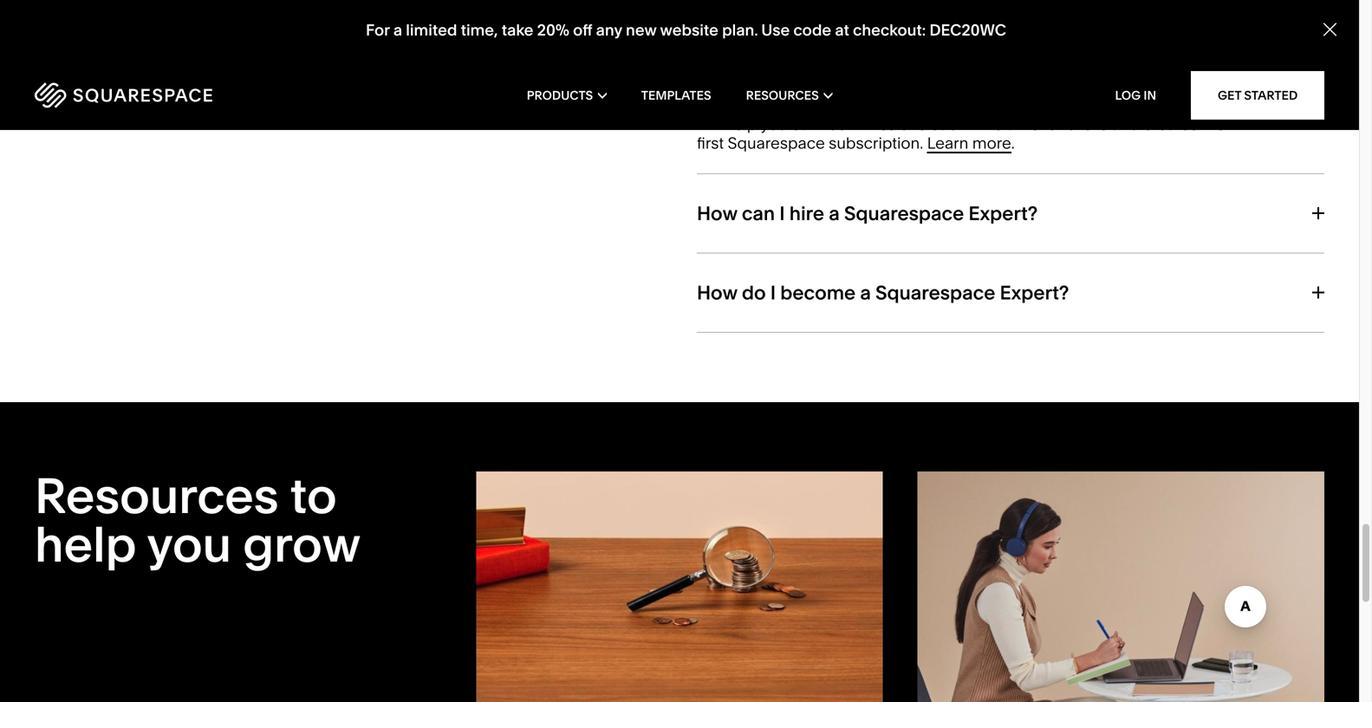 Task type: locate. For each thing, give the bounding box(es) containing it.
a
[[393, 21, 402, 40], [891, 96, 900, 115], [1112, 96, 1121, 115], [1007, 115, 1016, 134], [829, 201, 840, 225], [860, 281, 871, 304]]

0 horizontal spatial the
[[697, 77, 725, 96]]

0 vertical spatial i
[[779, 201, 785, 225]]

new
[[626, 21, 657, 40]]

1 horizontal spatial i
[[779, 201, 785, 225]]

how left the use
[[697, 27, 737, 50]]

become
[[780, 281, 856, 304]]

circle right plan.
[[761, 27, 814, 50]]

0 horizontal spatial is
[[742, 27, 757, 50]]

started
[[1244, 88, 1298, 103]]

log
[[1115, 88, 1141, 103]]

0 horizontal spatial help
[[35, 514, 137, 574]]

1 vertical spatial you
[[147, 514, 232, 574]]

do
[[742, 281, 766, 304]]

templates
[[641, 88, 711, 103]]

2 how from the top
[[697, 201, 737, 225]]

1 vertical spatial how
[[697, 201, 737, 225]]

resources inside button
[[746, 88, 819, 103]]

get started
[[1218, 88, 1298, 103]]

2 the from the left
[[1220, 77, 1248, 96]]

i right do
[[770, 281, 776, 304]]

0 vertical spatial how
[[697, 27, 737, 50]]

referral
[[1094, 77, 1146, 96]]

1 the from the left
[[697, 77, 725, 96]]

2 vertical spatial how
[[697, 281, 737, 304]]

1 horizontal spatial to
[[952, 77, 967, 96]]

1 vertical spatial resources
[[35, 466, 279, 526]]

1 vertical spatial circle
[[970, 77, 1013, 96]]

use
[[761, 21, 790, 40]]

0 vertical spatial resources
[[746, 88, 819, 103]]

i right can
[[779, 201, 785, 225]]

1 horizontal spatial you
[[761, 115, 787, 134]]

person at laptop image
[[918, 471, 1324, 702]]

i
[[779, 201, 785, 225], [770, 281, 776, 304]]

to
[[952, 77, 967, 96], [290, 466, 337, 526]]

1 how from the top
[[697, 27, 737, 50]]

circle left or
[[970, 77, 1013, 96]]

1 vertical spatial expert?
[[1000, 281, 1069, 304]]

get started link
[[1191, 71, 1325, 120]]

is
[[742, 27, 757, 50], [854, 77, 865, 96]]

1 vertical spatial is
[[854, 77, 865, 96]]

in
[[1144, 88, 1156, 103]]

help
[[725, 115, 757, 134], [35, 514, 137, 574]]

3 how from the top
[[697, 281, 737, 304]]

program up earn
[[786, 77, 850, 96]]

will
[[697, 115, 721, 134]]

squarespace
[[903, 96, 1001, 115], [728, 133, 825, 152], [844, 201, 964, 225], [875, 281, 995, 304]]

1 horizontal spatial help
[[725, 115, 757, 134]]

1 horizontal spatial resources
[[746, 88, 819, 103]]

1 horizontal spatial circle
[[970, 77, 1013, 96]]

affiliate
[[981, 27, 1050, 50], [728, 77, 782, 96], [697, 96, 751, 115]]

templates link
[[641, 61, 711, 130]]

0 vertical spatial is
[[742, 27, 757, 50]]

1 vertical spatial i
[[770, 281, 776, 304]]

not
[[869, 77, 893, 96]]

you inside resources to help you grow
[[147, 514, 232, 574]]

and
[[1111, 115, 1140, 134]]

0 vertical spatial circle
[[761, 27, 814, 50]]

for a limited time, take 20% off any new website plan. use code at checkout: dec20wc
[[366, 21, 1006, 40]]

1 vertical spatial to
[[290, 466, 337, 526]]

help inside resources to help you grow
[[35, 514, 137, 574]]

0 vertical spatial to
[[952, 77, 967, 96]]

how left can
[[697, 201, 737, 225]]

products button
[[527, 61, 607, 130]]

affiliate up or
[[981, 27, 1050, 50]]

any
[[596, 21, 622, 40]]

0 horizontal spatial to
[[290, 466, 337, 526]]

expert?
[[969, 201, 1038, 225], [1000, 281, 1069, 304]]

is left the use
[[742, 27, 757, 50]]

1 horizontal spatial the
[[1220, 77, 1248, 96]]

0 horizontal spatial i
[[770, 281, 776, 304]]

resources button
[[746, 61, 832, 130]]

with
[[1078, 96, 1108, 115]]

the
[[697, 77, 725, 96], [1220, 77, 1248, 96]]

0 horizontal spatial you
[[147, 514, 232, 574]]

time
[[970, 115, 1003, 134]]

i for hire
[[779, 201, 785, 225]]

how do i become a squarespace expert?
[[697, 281, 1069, 304]]

you
[[761, 115, 787, 134], [147, 514, 232, 574]]

learn
[[927, 133, 969, 152]]

1 vertical spatial help
[[35, 514, 137, 574]]

0 vertical spatial expert?
[[969, 201, 1038, 225]]

how
[[697, 27, 737, 50], [697, 201, 737, 225], [697, 281, 737, 304]]

how for how is circle different from the affiliate program?
[[697, 27, 737, 50]]

how left do
[[697, 281, 737, 304]]

related
[[897, 77, 948, 96]]

program
[[786, 77, 850, 96], [755, 96, 819, 115]]

1 horizontal spatial is
[[854, 77, 865, 96]]

resources inside resources to help you grow
[[35, 466, 279, 526]]

grow
[[243, 514, 361, 574]]

unique
[[1125, 96, 1176, 115]]

affiliate up first
[[697, 96, 751, 115]]

0 vertical spatial you
[[761, 115, 787, 134]]

resources
[[746, 88, 819, 103], [35, 466, 279, 526]]

circle
[[761, 27, 814, 50], [970, 77, 1013, 96]]

is left not on the top
[[854, 77, 865, 96]]

0 vertical spatial help
[[725, 115, 757, 134]]

0 horizontal spatial resources
[[35, 466, 279, 526]]



Task type: describe. For each thing, give the bounding box(es) containing it.
resources for resources
[[746, 88, 819, 103]]

link,
[[1179, 96, 1208, 115]]

first
[[697, 133, 724, 152]]

their
[[1202, 115, 1234, 134]]

log             in link
[[1115, 88, 1156, 103]]

from
[[900, 27, 943, 50]]

which
[[1211, 96, 1255, 115]]

for
[[366, 21, 390, 40]]

plan.
[[722, 21, 758, 40]]

how for how can i hire a squarespace expert?
[[697, 201, 737, 225]]

20%
[[537, 21, 569, 40]]

expert? for how can i hire a squarespace expert?
[[969, 201, 1038, 225]]

at
[[835, 21, 849, 40]]

log             in
[[1115, 88, 1156, 103]]

hire
[[789, 201, 824, 225]]

help inside the affiliate program is not related to circle or circle's referral program. the affiliate program provides a squarespace customer with a unique link, which will help you earn commissions each time a visitor clicks and creates their first squarespace subscription.
[[725, 115, 757, 134]]

take
[[502, 21, 533, 40]]

how for how do i become a squarespace expert?
[[697, 281, 737, 304]]

get
[[1218, 88, 1241, 103]]

creates
[[1143, 115, 1198, 134]]

customer
[[1005, 96, 1074, 115]]

learn more .
[[927, 133, 1015, 152]]

visitor
[[1019, 115, 1063, 134]]

time,
[[461, 21, 498, 40]]

provides
[[823, 96, 887, 115]]

or
[[1017, 77, 1032, 96]]

program.
[[1150, 77, 1217, 96]]

website
[[660, 21, 719, 40]]

how can i hire a squarespace expert?
[[697, 201, 1038, 225]]

i for become
[[770, 281, 776, 304]]

each
[[930, 115, 966, 134]]

how is circle different from the affiliate program?
[[697, 27, 1143, 50]]

dec20wc
[[930, 21, 1006, 40]]

program left provides
[[755, 96, 819, 115]]

off
[[573, 21, 592, 40]]

subscription.
[[829, 133, 923, 152]]

checkout:
[[853, 21, 926, 40]]

squarespace logo link
[[35, 82, 293, 108]]

products
[[527, 88, 593, 103]]

to inside resources to help you grow
[[290, 466, 337, 526]]

different
[[819, 27, 896, 50]]

circle inside the affiliate program is not related to circle or circle's referral program. the affiliate program provides a squarespace customer with a unique link, which will help you earn commissions each time a visitor clicks and creates their first squarespace subscription.
[[970, 77, 1013, 96]]

resources to help you grow
[[35, 466, 361, 574]]

resources for resources to help you grow
[[35, 466, 279, 526]]

more
[[972, 133, 1011, 152]]

code
[[794, 21, 831, 40]]

commissions
[[828, 115, 926, 134]]

can
[[742, 201, 775, 225]]

you inside the affiliate program is not related to circle or circle's referral program. the affiliate program provides a squarespace customer with a unique link, which will help you earn commissions each time a visitor clicks and creates their first squarespace subscription.
[[761, 115, 787, 134]]

limited
[[406, 21, 457, 40]]

learn more link
[[927, 133, 1011, 153]]

magnifying glass image
[[476, 471, 883, 702]]

earn
[[791, 115, 824, 134]]

the
[[948, 27, 977, 50]]

to inside the affiliate program is not related to circle or circle's referral program. the affiliate program provides a squarespace customer with a unique link, which will help you earn commissions each time a visitor clicks and creates their first squarespace subscription.
[[952, 77, 967, 96]]

.
[[1011, 133, 1015, 152]]

affiliate down plan.
[[728, 77, 782, 96]]

0 horizontal spatial circle
[[761, 27, 814, 50]]

clicks
[[1066, 115, 1108, 134]]

is inside the affiliate program is not related to circle or circle's referral program. the affiliate program provides a squarespace customer with a unique link, which will help you earn commissions each time a visitor clicks and creates their first squarespace subscription.
[[854, 77, 865, 96]]

circle's
[[1036, 77, 1090, 96]]

squarespace logo image
[[35, 82, 212, 108]]

the affiliate program is not related to circle or circle's referral program. the affiliate program provides a squarespace customer with a unique link, which will help you earn commissions each time a visitor clicks and creates their first squarespace subscription.
[[697, 77, 1255, 152]]

program?
[[1055, 27, 1143, 50]]

expert? for how do i become a squarespace expert?
[[1000, 281, 1069, 304]]



Task type: vqa. For each thing, say whether or not it's contained in the screenshot.
"BUILD YOUR OWN TEMPLATE"
no



